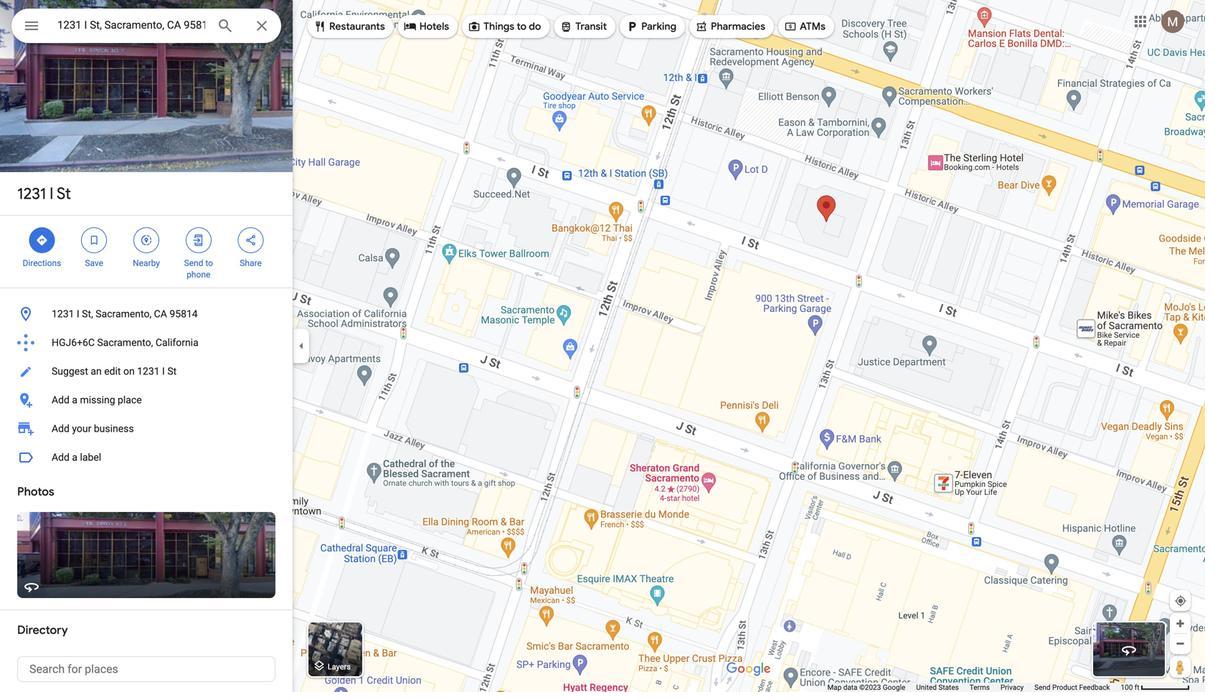 Task type: describe. For each thing, give the bounding box(es) containing it.
business
[[94, 423, 134, 435]]

collapse side panel image
[[293, 338, 309, 354]]

footer inside google maps element
[[828, 683, 1121, 692]]

send product feedback button
[[1035, 683, 1110, 692]]

suggest an edit on 1231 i st
[[52, 366, 177, 377]]

st inside "button"
[[167, 366, 177, 377]]


[[244, 232, 257, 248]]

 things to do
[[468, 19, 541, 34]]

hgj6+6c
[[52, 337, 95, 349]]

1231 for 1231 i st, sacramento, ca 95814
[[52, 308, 74, 320]]

map data ©2023 google
[[828, 683, 906, 692]]

feedback
[[1079, 683, 1110, 692]]

100 ft button
[[1121, 683, 1190, 692]]

1231 inside "button"
[[137, 366, 160, 377]]


[[192, 232, 205, 248]]

hgj6+6c sacramento, california
[[52, 337, 199, 349]]

none text field inside 1231 i st main content
[[17, 657, 276, 682]]

google
[[883, 683, 906, 692]]


[[88, 232, 101, 248]]

layers
[[328, 663, 351, 671]]

ca
[[154, 308, 167, 320]]

100 ft
[[1121, 683, 1140, 692]]

an
[[91, 366, 102, 377]]

terms button
[[970, 683, 990, 692]]

data
[[844, 683, 858, 692]]

your
[[72, 423, 91, 435]]

 atms
[[784, 19, 826, 34]]

california
[[156, 337, 199, 349]]

i for st,
[[77, 308, 79, 320]]

privacy
[[1001, 683, 1024, 692]]

 hotels
[[404, 19, 449, 34]]

 search field
[[11, 9, 281, 46]]

to inside the  things to do
[[517, 20, 527, 33]]

1231 I St, Sacramento, CA 95814 field
[[11, 9, 281, 43]]

share
[[240, 258, 262, 268]]

zoom out image
[[1175, 639, 1186, 649]]

1231 i st
[[17, 184, 71, 204]]

1231 i st, sacramento, ca 95814
[[52, 308, 198, 320]]

none field inside 1231 i st, sacramento, ca 95814 field
[[57, 17, 205, 34]]

to inside 'send to phone'
[[205, 258, 213, 268]]

atms
[[800, 20, 826, 33]]


[[626, 19, 639, 34]]

suggest an edit on 1231 i st button
[[0, 357, 293, 386]]

place
[[118, 394, 142, 406]]

1231 for 1231 i st
[[17, 184, 46, 204]]

100
[[1121, 683, 1133, 692]]

label
[[80, 452, 101, 464]]

 pharmacies
[[695, 19, 766, 34]]

zoom in image
[[1175, 618, 1186, 629]]


[[468, 19, 481, 34]]

photos
[[17, 485, 54, 499]]

add your business link
[[0, 415, 293, 443]]

 transit
[[560, 19, 607, 34]]



Task type: vqa. For each thing, say whether or not it's contained in the screenshot.


Task type: locate. For each thing, give the bounding box(es) containing it.
0 horizontal spatial i
[[50, 184, 53, 204]]

things
[[484, 20, 514, 33]]

1 vertical spatial to
[[205, 258, 213, 268]]

1231 up 
[[17, 184, 46, 204]]

 button
[[11, 9, 52, 46]]

add a missing place button
[[0, 386, 293, 415]]

google account: madeline spawn  
(madeline.spawn@adept.ai) image
[[1162, 10, 1185, 33]]

i
[[50, 184, 53, 204], [77, 308, 79, 320], [162, 366, 165, 377]]


[[35, 232, 48, 248]]

add inside button
[[52, 394, 70, 406]]


[[784, 19, 797, 34]]

pharmacies
[[711, 20, 766, 33]]

save
[[85, 258, 103, 268]]

1231 left st,
[[52, 308, 74, 320]]

1 horizontal spatial 1231
[[52, 308, 74, 320]]


[[560, 19, 573, 34]]

1231 i st main content
[[0, 0, 293, 692]]

3 add from the top
[[52, 452, 70, 464]]

united states button
[[916, 683, 959, 692]]

show street view coverage image
[[1170, 657, 1191, 678]]

a inside button
[[72, 394, 77, 406]]

 parking
[[626, 19, 677, 34]]

edit
[[104, 366, 121, 377]]

i down california
[[162, 366, 165, 377]]

do
[[529, 20, 541, 33]]

transit
[[576, 20, 607, 33]]

0 horizontal spatial send
[[184, 258, 203, 268]]

united
[[916, 683, 937, 692]]

i left st,
[[77, 308, 79, 320]]

1 vertical spatial i
[[77, 308, 79, 320]]

ft
[[1135, 683, 1140, 692]]

sacramento, inside 1231 i st, sacramento, ca 95814 button
[[96, 308, 152, 320]]

phone
[[187, 270, 210, 280]]


[[140, 232, 153, 248]]

0 horizontal spatial to
[[205, 258, 213, 268]]

product
[[1053, 683, 1078, 692]]

send
[[184, 258, 203, 268], [1035, 683, 1051, 692]]

 restaurants
[[314, 19, 385, 34]]

1231 i st, sacramento, ca 95814 button
[[0, 300, 293, 329]]

a inside button
[[72, 452, 77, 464]]

2 vertical spatial 1231
[[137, 366, 160, 377]]

1 a from the top
[[72, 394, 77, 406]]

map
[[828, 683, 842, 692]]


[[314, 19, 326, 34]]

parking
[[642, 20, 677, 33]]

add for add your business
[[52, 423, 70, 435]]

hgj6+6c sacramento, california button
[[0, 329, 293, 357]]

on
[[123, 366, 135, 377]]

1231 right the "on"
[[137, 366, 160, 377]]

1231
[[17, 184, 46, 204], [52, 308, 74, 320], [137, 366, 160, 377]]

sacramento, inside hgj6+6c sacramento, california button
[[97, 337, 153, 349]]

add left "your" at left
[[52, 423, 70, 435]]

2 a from the top
[[72, 452, 77, 464]]


[[404, 19, 417, 34]]

a for label
[[72, 452, 77, 464]]

footer
[[828, 683, 1121, 692]]

2 vertical spatial add
[[52, 452, 70, 464]]

add down suggest
[[52, 394, 70, 406]]

send for send to phone
[[184, 258, 203, 268]]

send inside button
[[1035, 683, 1051, 692]]

add a label button
[[0, 443, 293, 472]]

1 horizontal spatial i
[[77, 308, 79, 320]]

directions
[[23, 258, 61, 268]]

None field
[[57, 17, 205, 34]]

show your location image
[[1175, 595, 1187, 608]]

0 vertical spatial 1231
[[17, 184, 46, 204]]

0 vertical spatial add
[[52, 394, 70, 406]]

1 vertical spatial a
[[72, 452, 77, 464]]

a
[[72, 394, 77, 406], [72, 452, 77, 464]]

st
[[57, 184, 71, 204], [167, 366, 177, 377]]

send product feedback
[[1035, 683, 1110, 692]]

states
[[939, 683, 959, 692]]

directory
[[17, 623, 68, 638]]

street view image
[[1121, 641, 1138, 659]]

1 vertical spatial sacramento,
[[97, 337, 153, 349]]

add for add a label
[[52, 452, 70, 464]]

hotels
[[420, 20, 449, 33]]

missing
[[80, 394, 115, 406]]

actions for 1231 i st region
[[0, 216, 293, 288]]

add a label
[[52, 452, 101, 464]]


[[23, 15, 40, 36]]

to left "do"
[[517, 20, 527, 33]]

i inside "button"
[[162, 366, 165, 377]]

i up directions
[[50, 184, 53, 204]]

1 horizontal spatial to
[[517, 20, 527, 33]]

nearby
[[133, 258, 160, 268]]

to
[[517, 20, 527, 33], [205, 258, 213, 268]]

1 vertical spatial add
[[52, 423, 70, 435]]

1 vertical spatial st
[[167, 366, 177, 377]]

a left missing
[[72, 394, 77, 406]]

to up "phone"
[[205, 258, 213, 268]]


[[695, 19, 708, 34]]

2 horizontal spatial i
[[162, 366, 165, 377]]

0 vertical spatial st
[[57, 184, 71, 204]]

0 vertical spatial sacramento,
[[96, 308, 152, 320]]

1 add from the top
[[52, 394, 70, 406]]

i inside button
[[77, 308, 79, 320]]

2 horizontal spatial 1231
[[137, 366, 160, 377]]

google maps element
[[0, 0, 1205, 692]]

©2023
[[860, 683, 881, 692]]

0 vertical spatial a
[[72, 394, 77, 406]]

united states
[[916, 683, 959, 692]]

send inside 'send to phone'
[[184, 258, 203, 268]]

2 vertical spatial i
[[162, 366, 165, 377]]

sacramento,
[[96, 308, 152, 320], [97, 337, 153, 349]]

add inside button
[[52, 452, 70, 464]]

add left label
[[52, 452, 70, 464]]

sacramento, down 1231 i st, sacramento, ca 95814
[[97, 337, 153, 349]]

add
[[52, 394, 70, 406], [52, 423, 70, 435], [52, 452, 70, 464]]

add your business
[[52, 423, 134, 435]]

send up "phone"
[[184, 258, 203, 268]]

i for st
[[50, 184, 53, 204]]

restaurants
[[329, 20, 385, 33]]

0 vertical spatial to
[[517, 20, 527, 33]]

1 vertical spatial send
[[1035, 683, 1051, 692]]

1 horizontal spatial st
[[167, 366, 177, 377]]

add a missing place
[[52, 394, 142, 406]]

2 add from the top
[[52, 423, 70, 435]]

add for add a missing place
[[52, 394, 70, 406]]

0 vertical spatial i
[[50, 184, 53, 204]]

privacy button
[[1001, 683, 1024, 692]]

0 horizontal spatial st
[[57, 184, 71, 204]]

a left label
[[72, 452, 77, 464]]

sacramento, up hgj6+6c sacramento, california on the left of page
[[96, 308, 152, 320]]

95814
[[170, 308, 198, 320]]

1 vertical spatial 1231
[[52, 308, 74, 320]]

send left product
[[1035, 683, 1051, 692]]

send to phone
[[184, 258, 213, 280]]

footer containing map data ©2023 google
[[828, 683, 1121, 692]]

1231 inside button
[[52, 308, 74, 320]]

suggest
[[52, 366, 88, 377]]

None text field
[[17, 657, 276, 682]]

a for missing
[[72, 394, 77, 406]]

0 vertical spatial send
[[184, 258, 203, 268]]

terms
[[970, 683, 990, 692]]

1 horizontal spatial send
[[1035, 683, 1051, 692]]

send for send product feedback
[[1035, 683, 1051, 692]]

st,
[[82, 308, 93, 320]]

0 horizontal spatial 1231
[[17, 184, 46, 204]]



